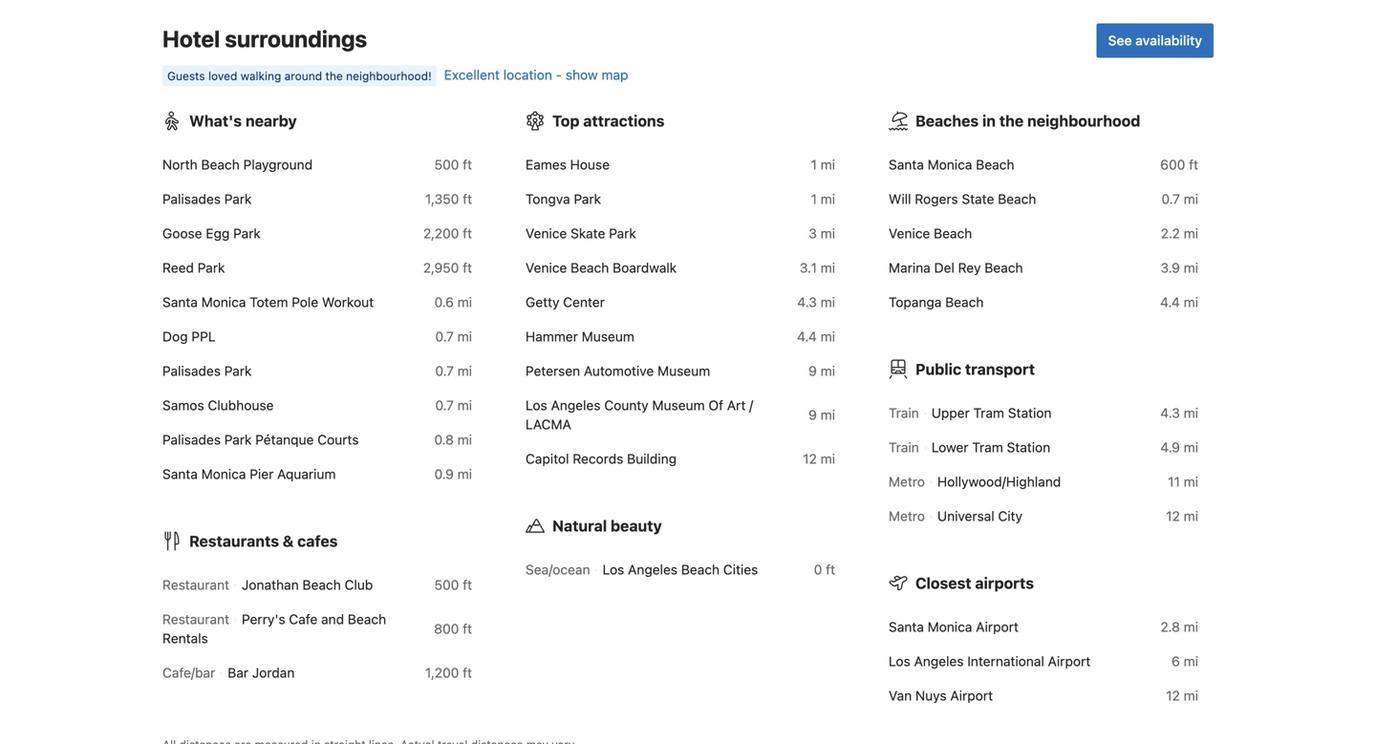 Task type: vqa. For each thing, say whether or not it's contained in the screenshot.


Task type: describe. For each thing, give the bounding box(es) containing it.
eames house
[[526, 157, 610, 172]]

angeles for international
[[914, 653, 964, 669]]

station for upper tram station
[[1008, 405, 1052, 421]]

9 for petersen automotive museum
[[809, 363, 817, 379]]

angeles for beach
[[628, 562, 678, 578]]

pole
[[292, 294, 318, 310]]

records
[[573, 451, 623, 467]]

park for 0.8 mi
[[224, 432, 252, 448]]

airport for van nuys airport
[[950, 688, 993, 704]]

art
[[727, 397, 746, 413]]

mi for santa monica totem pole workout
[[457, 294, 472, 310]]

beach up marina del rey beach at the top of page
[[934, 225, 972, 241]]

santa monica totem pole workout
[[162, 294, 374, 310]]

topanga beach
[[889, 294, 984, 310]]

airport for santa monica airport
[[976, 619, 1019, 635]]

500 for what's nearby
[[434, 157, 459, 172]]

3
[[809, 225, 817, 241]]

0.7 for will rogers state beach
[[1162, 191, 1180, 207]]

neighbourhood!
[[346, 69, 432, 82]]

1 vertical spatial 12
[[1166, 508, 1180, 524]]

beach right state
[[998, 191, 1036, 207]]

6
[[1172, 653, 1180, 669]]

0.7 mi for samos clubhouse
[[435, 397, 472, 413]]

1 mi for tongva park
[[811, 191, 835, 207]]

top
[[552, 112, 580, 130]]

venice up getty
[[526, 260, 567, 276]]

museum inside los angeles county museum of art / lacma
[[652, 397, 705, 413]]

jonathan beach club
[[242, 577, 373, 593]]

venice beach
[[889, 225, 972, 241]]

4.4 for beach
[[1160, 294, 1180, 310]]

beach down skate
[[571, 260, 609, 276]]

rogers
[[915, 191, 958, 207]]

train for upper tram station
[[889, 405, 919, 421]]

beach up and
[[302, 577, 341, 593]]

club
[[345, 577, 373, 593]]

marina
[[889, 260, 931, 276]]

0.8
[[434, 432, 454, 448]]

2,950
[[423, 260, 459, 276]]

mi for venice skate park
[[821, 225, 835, 241]]

800 ft
[[434, 621, 472, 637]]

1 vertical spatial 4.3 mi
[[1160, 405, 1198, 421]]

1,200
[[425, 665, 459, 681]]

playground
[[243, 157, 313, 172]]

beach right rey
[[985, 260, 1023, 276]]

0.6
[[434, 294, 454, 310]]

nuys
[[915, 688, 947, 704]]

/
[[749, 397, 753, 413]]

mi for getty center
[[821, 294, 835, 310]]

beach inside perry's cafe and beach rentals
[[348, 611, 386, 627]]

totem
[[250, 294, 288, 310]]

will rogers state beach
[[889, 191, 1036, 207]]

los for los angeles beach cities
[[603, 562, 624, 578]]

international
[[967, 653, 1044, 669]]

aquarium
[[277, 466, 336, 482]]

park for 1,350 ft
[[224, 191, 252, 207]]

los angeles international airport
[[889, 653, 1091, 669]]

500 ft for what's nearby
[[434, 157, 472, 172]]

cities
[[723, 562, 758, 578]]

1,350
[[425, 191, 459, 207]]

park right egg
[[233, 225, 261, 241]]

van
[[889, 688, 912, 704]]

will
[[889, 191, 911, 207]]

mi for los angeles international airport
[[1184, 653, 1198, 669]]

egg
[[206, 225, 230, 241]]

lower
[[932, 439, 969, 455]]

mi for tongva park
[[821, 191, 835, 207]]

public transport
[[916, 360, 1035, 378]]

cafes
[[297, 532, 338, 550]]

closest airports
[[916, 574, 1034, 592]]

van nuys airport
[[889, 688, 993, 704]]

hammer
[[526, 329, 578, 344]]

mi for venice beach boardwalk
[[821, 260, 835, 276]]

airports
[[975, 574, 1034, 592]]

santa monica airport
[[889, 619, 1019, 635]]

goose
[[162, 225, 202, 241]]

lacma
[[526, 416, 571, 432]]

mi for will rogers state beach
[[1184, 191, 1198, 207]]

0.8 mi
[[434, 432, 472, 448]]

bar
[[228, 665, 249, 681]]

hollywood/highland
[[937, 474, 1061, 490]]

ppl
[[191, 329, 216, 344]]

lower tram station
[[932, 439, 1051, 455]]

0.7 mi for palisades park
[[435, 363, 472, 379]]

12 mi for building
[[803, 451, 835, 467]]

nearby
[[245, 112, 297, 130]]

600 ft
[[1160, 157, 1198, 172]]

mi for eames house
[[821, 157, 835, 172]]

dog ppl
[[162, 329, 216, 344]]

show
[[566, 67, 598, 82]]

12 for van nuys airport
[[1166, 688, 1180, 704]]

restaurants & cafes
[[189, 532, 338, 550]]

beaches
[[916, 112, 979, 130]]

santa for santa monica pier aquarium
[[162, 466, 198, 482]]

universal city
[[937, 508, 1023, 524]]

eames
[[526, 157, 567, 172]]

1 vertical spatial 12 mi
[[1166, 508, 1198, 524]]

north
[[162, 157, 198, 172]]

santa for santa monica beach
[[889, 157, 924, 172]]

house
[[570, 157, 610, 172]]

ft right 600
[[1189, 157, 1198, 172]]

beach right north
[[201, 157, 240, 172]]

9 mi for petersen automotive museum
[[809, 363, 835, 379]]

state
[[962, 191, 994, 207]]

los angeles county museum of art / lacma
[[526, 397, 753, 432]]

guests
[[167, 69, 205, 82]]

skate
[[571, 225, 605, 241]]

beach left cities
[[681, 562, 720, 578]]

ft up 1,350 ft on the left top
[[463, 157, 472, 172]]

0.9
[[434, 466, 454, 482]]

monica for airport
[[928, 619, 972, 635]]

workout
[[322, 294, 374, 310]]

ft right 2,200
[[463, 225, 472, 241]]

los angeles beach cities
[[603, 562, 758, 578]]

and
[[321, 611, 344, 627]]

mi for samos clubhouse
[[457, 397, 472, 413]]

mi for van nuys airport
[[1184, 688, 1198, 704]]

reed
[[162, 260, 194, 276]]

universal
[[937, 508, 995, 524]]

station for lower tram station
[[1007, 439, 1051, 455]]

-
[[556, 67, 562, 82]]

capitol
[[526, 451, 569, 467]]

north beach playground
[[162, 157, 313, 172]]

beaches in the neighbourhood
[[916, 112, 1140, 130]]

topanga
[[889, 294, 942, 310]]

1,200 ft
[[425, 665, 472, 681]]

hotel
[[162, 25, 220, 52]]

park for 2,950 ft
[[198, 260, 225, 276]]

0 horizontal spatial 4.3 mi
[[797, 294, 835, 310]]

upper
[[932, 405, 970, 421]]

excellent
[[444, 67, 500, 82]]

mi for capitol records building
[[821, 451, 835, 467]]

palisades for 1,350 ft
[[162, 191, 221, 207]]

2,200 ft
[[423, 225, 472, 241]]

mi for venice beach
[[1184, 225, 1198, 241]]

1 for house
[[811, 157, 817, 172]]

500 for restaurants & cafes
[[434, 577, 459, 593]]

mi for hammer museum
[[821, 329, 835, 344]]

0.7 for samos clubhouse
[[435, 397, 454, 413]]

500 ft for restaurants & cafes
[[434, 577, 472, 593]]

walking
[[241, 69, 281, 82]]

what's nearby
[[189, 112, 297, 130]]

natural beauty
[[552, 517, 662, 535]]

getty
[[526, 294, 560, 310]]



Task type: locate. For each thing, give the bounding box(es) containing it.
0 vertical spatial 12 mi
[[803, 451, 835, 467]]

metro for hollywood/highland
[[889, 474, 925, 490]]

mi for topanga beach
[[1184, 294, 1198, 310]]

museum up of
[[658, 363, 710, 379]]

0 vertical spatial 12
[[803, 451, 817, 467]]

availability
[[1136, 32, 1202, 48]]

0 vertical spatial 4.3 mi
[[797, 294, 835, 310]]

ft right 0
[[826, 562, 835, 578]]

1 vertical spatial train
[[889, 439, 919, 455]]

1 vertical spatial 4.3
[[1160, 405, 1180, 421]]

2 vertical spatial angeles
[[914, 653, 964, 669]]

what's
[[189, 112, 242, 130]]

4.4 mi down 3.1 mi
[[797, 329, 835, 344]]

0 vertical spatial the
[[325, 69, 343, 82]]

2 metro from the top
[[889, 508, 925, 524]]

4.4 mi down 3.9 mi
[[1160, 294, 1198, 310]]

beach right and
[[348, 611, 386, 627]]

4.4 mi for topanga beach
[[1160, 294, 1198, 310]]

tram down upper tram station
[[972, 439, 1003, 455]]

9 for los angeles county museum of art / lacma
[[809, 407, 817, 423]]

monica for pier
[[201, 466, 246, 482]]

angeles inside los angeles county museum of art / lacma
[[551, 397, 601, 413]]

0 vertical spatial palisades
[[162, 191, 221, 207]]

samos clubhouse
[[162, 397, 274, 413]]

tram for upper
[[973, 405, 1004, 421]]

4.4 for museum
[[797, 329, 817, 344]]

monica up will rogers state beach
[[928, 157, 972, 172]]

capitol records building
[[526, 451, 677, 467]]

beach
[[201, 157, 240, 172], [976, 157, 1014, 172], [998, 191, 1036, 207], [934, 225, 972, 241], [571, 260, 609, 276], [985, 260, 1023, 276], [945, 294, 984, 310], [681, 562, 720, 578], [302, 577, 341, 593], [348, 611, 386, 627]]

location
[[503, 67, 552, 82]]

museum left of
[[652, 397, 705, 413]]

ft right "800"
[[463, 621, 472, 637]]

train left upper
[[889, 405, 919, 421]]

angeles up van nuys airport in the right of the page
[[914, 653, 964, 669]]

park down clubhouse
[[224, 432, 252, 448]]

building
[[627, 451, 677, 467]]

1 palisades park from the top
[[162, 191, 252, 207]]

del
[[934, 260, 955, 276]]

angeles for county
[[551, 397, 601, 413]]

mi for dog ppl
[[457, 329, 472, 344]]

venice for top
[[526, 225, 567, 241]]

hotel surroundings
[[162, 25, 367, 52]]

4.4 down 3.9
[[1160, 294, 1180, 310]]

2 500 ft from the top
[[434, 577, 472, 593]]

venice skate park
[[526, 225, 636, 241]]

venice up marina
[[889, 225, 930, 241]]

see availability
[[1108, 32, 1202, 48]]

800
[[434, 621, 459, 637]]

santa up will
[[889, 157, 924, 172]]

4.3 mi
[[797, 294, 835, 310], [1160, 405, 1198, 421]]

automotive
[[584, 363, 654, 379]]

4.4 mi
[[1160, 294, 1198, 310], [797, 329, 835, 344]]

palisades park for 1,350 ft
[[162, 191, 252, 207]]

goose egg park
[[162, 225, 261, 241]]

1 vertical spatial palisades
[[162, 363, 221, 379]]

clubhouse
[[208, 397, 274, 413]]

petersen automotive museum
[[526, 363, 710, 379]]

santa down reed
[[162, 294, 198, 310]]

12 for capitol records building
[[803, 451, 817, 467]]

santa for santa monica totem pole workout
[[162, 294, 198, 310]]

0 ft
[[814, 562, 835, 578]]

9 mi for los angeles county museum of art / lacma
[[809, 407, 835, 423]]

500 ft up "800 ft"
[[434, 577, 472, 593]]

3.9 mi
[[1161, 260, 1198, 276]]

1 restaurant from the top
[[162, 577, 229, 593]]

restaurant for perry's cafe and beach rentals
[[162, 611, 229, 627]]

santa down samos
[[162, 466, 198, 482]]

santa
[[889, 157, 924, 172], [162, 294, 198, 310], [162, 466, 198, 482], [889, 619, 924, 635]]

los inside los angeles county museum of art / lacma
[[526, 397, 547, 413]]

train for lower tram station
[[889, 439, 919, 455]]

beach down rey
[[945, 294, 984, 310]]

mi for palisades park pétanque courts
[[457, 432, 472, 448]]

venice
[[526, 225, 567, 241], [889, 225, 930, 241], [526, 260, 567, 276]]

1 vertical spatial 500
[[434, 577, 459, 593]]

1 mi
[[811, 157, 835, 172], [811, 191, 835, 207]]

palisades down dog ppl
[[162, 363, 221, 379]]

1 vertical spatial metro
[[889, 508, 925, 524]]

0 vertical spatial 9 mi
[[809, 363, 835, 379]]

cafe
[[289, 611, 318, 627]]

1 mi for eames house
[[811, 157, 835, 172]]

santa down closest at the right of page
[[889, 619, 924, 635]]

surroundings
[[225, 25, 367, 52]]

getty center
[[526, 294, 605, 310]]

12 mi for airport
[[1166, 688, 1198, 704]]

park right reed
[[198, 260, 225, 276]]

2 vertical spatial 12 mi
[[1166, 688, 1198, 704]]

0 horizontal spatial 4.4 mi
[[797, 329, 835, 344]]

2 vertical spatial palisades
[[162, 432, 221, 448]]

reed park
[[162, 260, 225, 276]]

mi for santa monica pier aquarium
[[457, 466, 472, 482]]

2 train from the top
[[889, 439, 919, 455]]

palisades down samos
[[162, 432, 221, 448]]

1 horizontal spatial 4.4 mi
[[1160, 294, 1198, 310]]

0 vertical spatial restaurant
[[162, 577, 229, 593]]

center
[[563, 294, 605, 310]]

museum
[[582, 329, 634, 344], [658, 363, 710, 379], [652, 397, 705, 413]]

0.7 for dog ppl
[[435, 329, 454, 344]]

train left the lower
[[889, 439, 919, 455]]

excellent location - show map
[[444, 67, 628, 82]]

3.1 mi
[[800, 260, 835, 276]]

0.7
[[1162, 191, 1180, 207], [435, 329, 454, 344], [435, 363, 454, 379], [435, 397, 454, 413]]

metro
[[889, 474, 925, 490], [889, 508, 925, 524]]

los up lacma
[[526, 397, 547, 413]]

mi for santa monica airport
[[1184, 619, 1198, 635]]

the right in
[[999, 112, 1024, 130]]

1 vertical spatial station
[[1007, 439, 1051, 455]]

1 500 ft from the top
[[434, 157, 472, 172]]

1 vertical spatial 1
[[811, 191, 817, 207]]

0 vertical spatial station
[[1008, 405, 1052, 421]]

0 horizontal spatial 4.3
[[797, 294, 817, 310]]

0 vertical spatial 500
[[434, 157, 459, 172]]

palisades park for 0.7 mi
[[162, 363, 252, 379]]

2 restaurant from the top
[[162, 611, 229, 627]]

4.3 down the 3.1
[[797, 294, 817, 310]]

park right skate
[[609, 225, 636, 241]]

12
[[803, 451, 817, 467], [1166, 508, 1180, 524], [1166, 688, 1180, 704]]

palisades park up goose egg park
[[162, 191, 252, 207]]

500 up "800"
[[434, 577, 459, 593]]

angeles up lacma
[[551, 397, 601, 413]]

the right around
[[325, 69, 343, 82]]

ft right 2,950
[[463, 260, 472, 276]]

4.4 mi for hammer museum
[[797, 329, 835, 344]]

los
[[526, 397, 547, 413], [603, 562, 624, 578], [889, 653, 911, 669]]

1,350 ft
[[425, 191, 472, 207]]

0.7 for palisades park
[[435, 363, 454, 379]]

2 horizontal spatial angeles
[[914, 653, 964, 669]]

0 vertical spatial los
[[526, 397, 547, 413]]

los for los angeles international airport
[[889, 653, 911, 669]]

beauty
[[611, 517, 662, 535]]

tram up lower tram station
[[973, 405, 1004, 421]]

monica down closest at the right of page
[[928, 619, 972, 635]]

0.7 mi for dog ppl
[[435, 329, 472, 344]]

1 vertical spatial 1 mi
[[811, 191, 835, 207]]

1 horizontal spatial los
[[603, 562, 624, 578]]

1 vertical spatial the
[[999, 112, 1024, 130]]

1 vertical spatial 9 mi
[[809, 407, 835, 423]]

jordan
[[252, 665, 295, 681]]

12 mi
[[803, 451, 835, 467], [1166, 508, 1198, 524], [1166, 688, 1198, 704]]

see availability button
[[1097, 23, 1214, 58]]

3 palisades from the top
[[162, 432, 221, 448]]

station up lower tram station
[[1008, 405, 1052, 421]]

angeles down beauty
[[628, 562, 678, 578]]

monica up ppl
[[201, 294, 246, 310]]

0 vertical spatial 9
[[809, 363, 817, 379]]

park up skate
[[574, 191, 601, 207]]

closest
[[916, 574, 972, 592]]

marina del rey beach
[[889, 260, 1023, 276]]

2.2 mi
[[1161, 225, 1198, 241]]

mi for marina del rey beach
[[1184, 260, 1198, 276]]

0 vertical spatial tram
[[973, 405, 1004, 421]]

palisades for 0.8 mi
[[162, 432, 221, 448]]

museum up the petersen automotive museum
[[582, 329, 634, 344]]

4.3 up '4.9'
[[1160, 405, 1180, 421]]

0.7 mi for will rogers state beach
[[1162, 191, 1198, 207]]

4.4 down the 3.1
[[797, 329, 817, 344]]

1 horizontal spatial 4.3
[[1160, 405, 1180, 421]]

0 vertical spatial 4.4 mi
[[1160, 294, 1198, 310]]

restaurants
[[189, 532, 279, 550]]

0 horizontal spatial angeles
[[551, 397, 601, 413]]

tram for lower
[[972, 439, 1003, 455]]

1 horizontal spatial 4.4
[[1160, 294, 1180, 310]]

2 9 mi from the top
[[809, 407, 835, 423]]

2 palisades park from the top
[[162, 363, 252, 379]]

0 vertical spatial 1
[[811, 157, 817, 172]]

airport up los angeles international airport
[[976, 619, 1019, 635]]

neighbourhood
[[1027, 112, 1140, 130]]

mi for palisades park
[[457, 363, 472, 379]]

0 horizontal spatial the
[[325, 69, 343, 82]]

1 500 from the top
[[434, 157, 459, 172]]

2 horizontal spatial los
[[889, 653, 911, 669]]

0 vertical spatial 4.4
[[1160, 294, 1180, 310]]

2 vertical spatial los
[[889, 653, 911, 669]]

2 vertical spatial 12
[[1166, 688, 1180, 704]]

2 vertical spatial airport
[[950, 688, 993, 704]]

santa for santa monica airport
[[889, 619, 924, 635]]

2.2
[[1161, 225, 1180, 241]]

airport down los angeles international airport
[[950, 688, 993, 704]]

santa monica pier aquarium
[[162, 466, 336, 482]]

1 train from the top
[[889, 405, 919, 421]]

2 9 from the top
[[809, 407, 817, 423]]

1 horizontal spatial angeles
[[628, 562, 678, 578]]

rey
[[958, 260, 981, 276]]

1 vertical spatial 500 ft
[[434, 577, 472, 593]]

petersen
[[526, 363, 580, 379]]

0 vertical spatial metro
[[889, 474, 925, 490]]

the
[[325, 69, 343, 82], [999, 112, 1024, 130]]

1 palisades from the top
[[162, 191, 221, 207]]

of
[[709, 397, 723, 413]]

1 vertical spatial tram
[[972, 439, 1003, 455]]

palisades park pétanque courts
[[162, 432, 359, 448]]

pétanque
[[255, 432, 314, 448]]

4.3 mi down 3.1 mi
[[797, 294, 835, 310]]

1 vertical spatial angeles
[[628, 562, 678, 578]]

park
[[224, 191, 252, 207], [574, 191, 601, 207], [233, 225, 261, 241], [609, 225, 636, 241], [198, 260, 225, 276], [224, 363, 252, 379], [224, 432, 252, 448]]

county
[[604, 397, 649, 413]]

ft right 1,350
[[463, 191, 472, 207]]

1 vertical spatial 9
[[809, 407, 817, 423]]

public
[[916, 360, 961, 378]]

2 1 mi from the top
[[811, 191, 835, 207]]

0.6 mi
[[434, 294, 472, 310]]

4.3 mi up the 4.9 mi
[[1160, 405, 1198, 421]]

1 vertical spatial 4.4 mi
[[797, 329, 835, 344]]

palisades up the goose
[[162, 191, 221, 207]]

1 9 from the top
[[809, 363, 817, 379]]

1 vertical spatial 4.4
[[797, 329, 817, 344]]

1 9 mi from the top
[[809, 363, 835, 379]]

0 horizontal spatial 4.4
[[797, 329, 817, 344]]

2,200
[[423, 225, 459, 241]]

1 vertical spatial restaurant
[[162, 611, 229, 627]]

2 500 from the top
[[434, 577, 459, 593]]

airport right international
[[1048, 653, 1091, 669]]

1 vertical spatial museum
[[658, 363, 710, 379]]

metro for universal city
[[889, 508, 925, 524]]

palisades park down ppl
[[162, 363, 252, 379]]

restaurant
[[162, 577, 229, 593], [162, 611, 229, 627]]

1 horizontal spatial the
[[999, 112, 1024, 130]]

1 horizontal spatial 4.3 mi
[[1160, 405, 1198, 421]]

perry's
[[242, 611, 285, 627]]

rentals
[[162, 631, 208, 646]]

1 vertical spatial airport
[[1048, 653, 1091, 669]]

in
[[982, 112, 996, 130]]

venice for beaches
[[889, 225, 930, 241]]

0 vertical spatial museum
[[582, 329, 634, 344]]

0 vertical spatial 500 ft
[[434, 157, 472, 172]]

los for los angeles county museum of art / lacma
[[526, 397, 547, 413]]

monica for totem
[[201, 294, 246, 310]]

0 vertical spatial train
[[889, 405, 919, 421]]

los up van
[[889, 653, 911, 669]]

500 up 1,350 ft on the left top
[[434, 157, 459, 172]]

1 vertical spatial los
[[603, 562, 624, 578]]

tongva
[[526, 191, 570, 207]]

cafe/bar
[[162, 665, 215, 681]]

park for 1 mi
[[574, 191, 601, 207]]

restaurant for jonathan beach club
[[162, 577, 229, 593]]

0 vertical spatial palisades park
[[162, 191, 252, 207]]

tongva park
[[526, 191, 601, 207]]

los down natural beauty
[[603, 562, 624, 578]]

1 1 mi from the top
[[811, 157, 835, 172]]

palisades park
[[162, 191, 252, 207], [162, 363, 252, 379]]

0 vertical spatial 4.3
[[797, 294, 817, 310]]

0 vertical spatial angeles
[[551, 397, 601, 413]]

0
[[814, 562, 822, 578]]

sea/ocean
[[526, 562, 590, 578]]

2 palisades from the top
[[162, 363, 221, 379]]

&
[[283, 532, 294, 550]]

mi for petersen automotive museum
[[821, 363, 835, 379]]

ft up "800 ft"
[[463, 577, 472, 593]]

0 vertical spatial 1 mi
[[811, 157, 835, 172]]

ft right '1,200'
[[463, 665, 472, 681]]

see
[[1108, 32, 1132, 48]]

mi for los angeles county museum of art / lacma
[[821, 407, 835, 423]]

2.8 mi
[[1161, 619, 1198, 635]]

station up hollywood/highland
[[1007, 439, 1051, 455]]

park down north beach playground
[[224, 191, 252, 207]]

park up clubhouse
[[224, 363, 252, 379]]

1 vertical spatial palisades park
[[162, 363, 252, 379]]

beach up state
[[976, 157, 1014, 172]]

500 ft up 1,350 ft on the left top
[[434, 157, 472, 172]]

0.9 mi
[[434, 466, 472, 482]]

2 1 from the top
[[811, 191, 817, 207]]

0 vertical spatial airport
[[976, 619, 1019, 635]]

palisades for 0.7 mi
[[162, 363, 221, 379]]

0 horizontal spatial los
[[526, 397, 547, 413]]

monica for beach
[[928, 157, 972, 172]]

venice down tongva
[[526, 225, 567, 241]]

monica left pier
[[201, 466, 246, 482]]

park for 0.7 mi
[[224, 363, 252, 379]]

perry's cafe and beach rentals
[[162, 611, 386, 646]]

2 vertical spatial museum
[[652, 397, 705, 413]]

1 for park
[[811, 191, 817, 207]]

1 1 from the top
[[811, 157, 817, 172]]

1 metro from the top
[[889, 474, 925, 490]]



